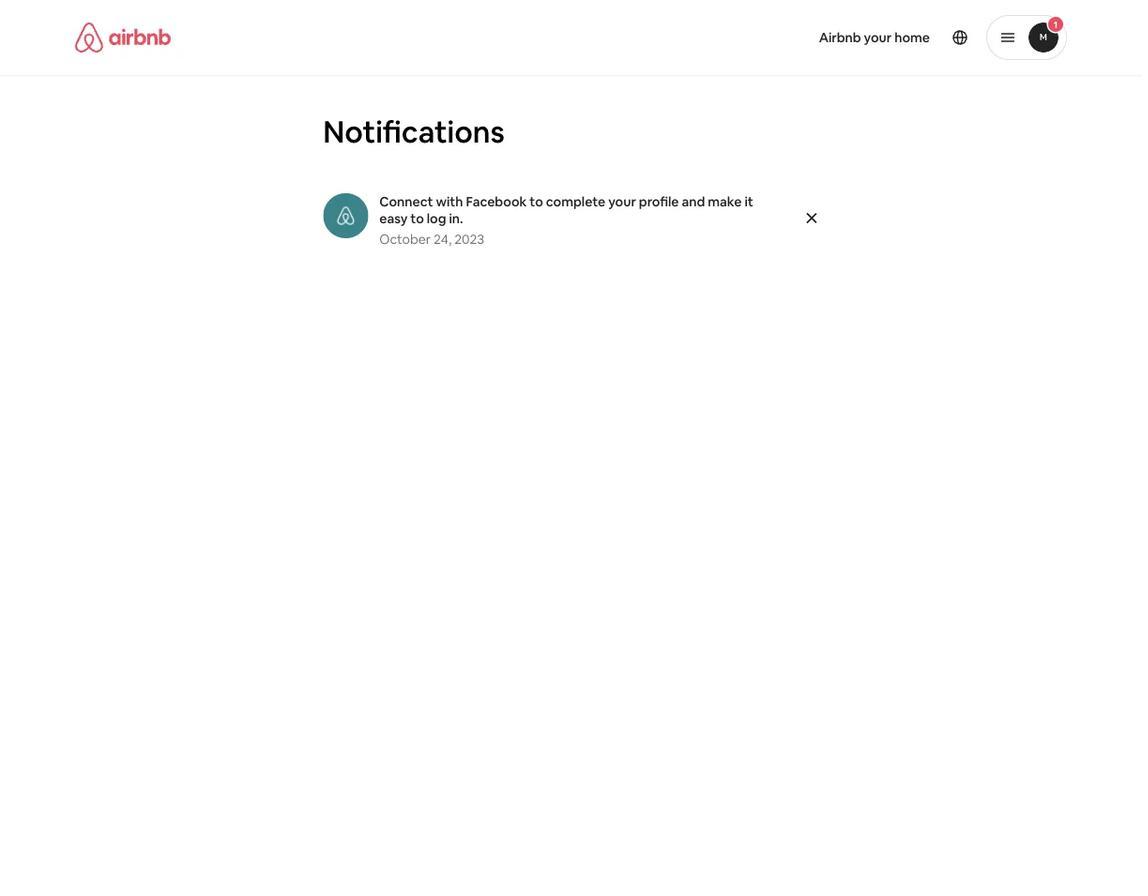 Task type: locate. For each thing, give the bounding box(es) containing it.
your left home
[[864, 29, 892, 46]]

to left log in the left of the page
[[411, 210, 424, 227]]

your
[[864, 29, 892, 46], [609, 193, 636, 210]]

1 horizontal spatial your
[[864, 29, 892, 46]]

your left profile
[[609, 193, 636, 210]]

your inside profile 'element'
[[864, 29, 892, 46]]

airbnb your home
[[819, 29, 930, 46]]

0 horizontal spatial to
[[411, 210, 424, 227]]

1 vertical spatial your
[[609, 193, 636, 210]]

1 horizontal spatial to
[[530, 193, 543, 210]]

to left "complete" in the top of the page
[[530, 193, 543, 210]]

profile
[[639, 193, 679, 210]]

24,
[[434, 231, 452, 248]]

make
[[708, 193, 742, 210]]

log
[[427, 210, 446, 227]]

0 horizontal spatial your
[[609, 193, 636, 210]]

your inside connect with facebook to complete your profile and make it easy to log in. october 24, 2023
[[609, 193, 636, 210]]

to
[[530, 193, 543, 210], [411, 210, 424, 227]]

airbnb
[[819, 29, 861, 46]]

complete
[[546, 193, 606, 210]]

facebook
[[466, 193, 527, 210]]

0 vertical spatial your
[[864, 29, 892, 46]]



Task type: describe. For each thing, give the bounding box(es) containing it.
notifications
[[323, 112, 505, 151]]

connect with facebook to complete your profile and make it easy to log in. october 24, 2023
[[380, 193, 754, 248]]

1 button
[[987, 15, 1067, 60]]

easy
[[380, 210, 408, 227]]

1
[[1054, 18, 1058, 31]]

with
[[436, 193, 463, 210]]

home
[[895, 29, 930, 46]]

2023
[[455, 231, 485, 248]]

and
[[682, 193, 705, 210]]

it
[[745, 193, 754, 210]]

in.
[[449, 210, 463, 227]]

airbnb your home link
[[808, 18, 942, 57]]

october
[[380, 231, 431, 248]]

connect
[[380, 193, 433, 210]]

profile element
[[594, 0, 1067, 75]]



Task type: vqa. For each thing, say whether or not it's contained in the screenshot.
Airbnb your home link
yes



